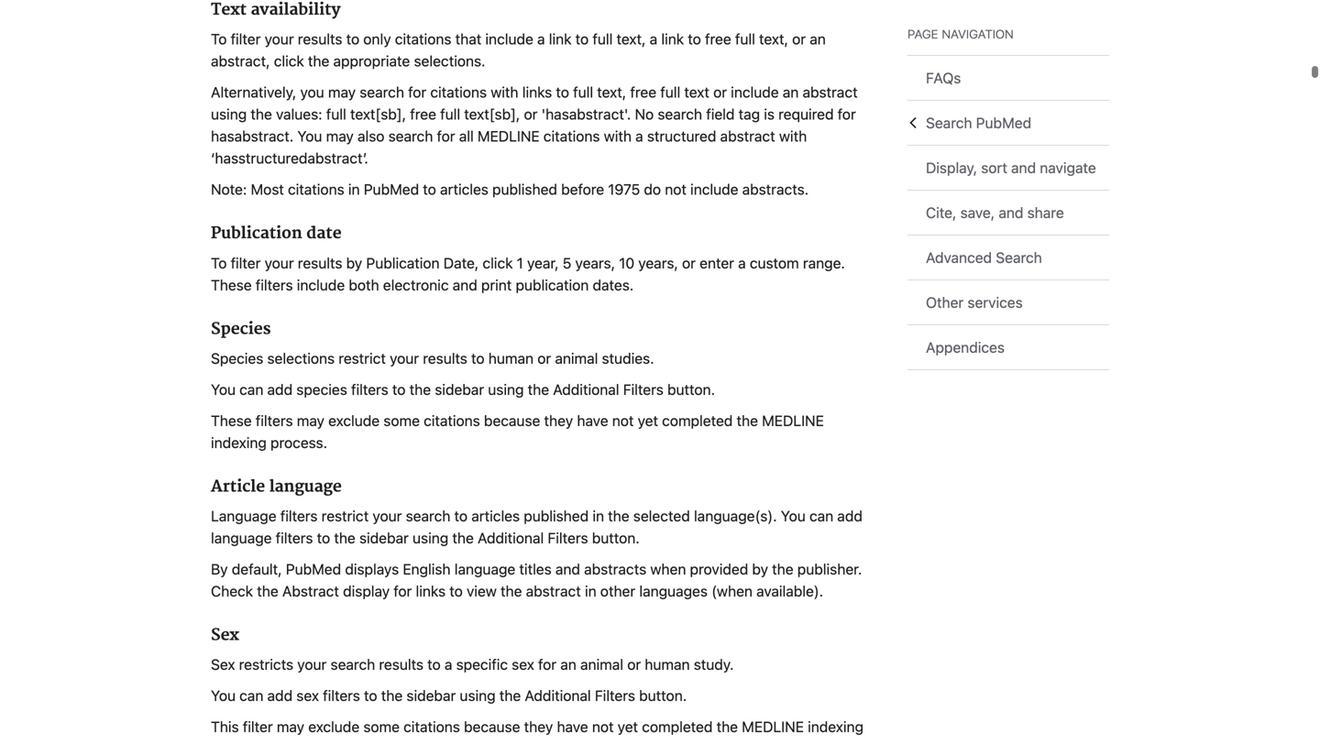 Task type: locate. For each thing, give the bounding box(es) containing it.
1 horizontal spatial with
[[604, 128, 632, 145]]

published
[[492, 181, 557, 198], [524, 507, 589, 525]]

2 horizontal spatial with
[[779, 128, 807, 145]]

citations down 'hasabstract'.
[[544, 128, 600, 145]]

sidebar down species selections restrict your results to human or animal studies.
[[435, 381, 484, 398]]

have inside these filters may exclude some citations because they have not yet completed the medline indexing process.
[[577, 412, 608, 429]]

by inside by default, pubmed displays english language titles and abstracts when provided by the        publisher. check the abstract display for links to view the abstract in other languages        (when available).
[[752, 561, 768, 578]]

article
[[211, 477, 265, 497]]

medline for these filters may exclude some citations because they have not yet completed the medline indexing process.
[[762, 412, 824, 429]]

2 sex from the top
[[211, 656, 235, 673]]

free inside to filter your results to only citations that include a link to full text, a link to free       full text, or an abstract, click the appropriate selections.
[[705, 30, 731, 48]]

published left before
[[492, 181, 557, 198]]

because inside these filters may exclude some citations because they have not yet completed the medline indexing process.
[[484, 412, 540, 429]]

sidebar for species
[[435, 381, 484, 398]]

or left enter
[[682, 254, 696, 272]]

some inside these filters may exclude some citations because they have not yet completed the medline indexing process.
[[383, 412, 420, 429]]

0 horizontal spatial indexing
[[211, 434, 267, 451]]

human left study.
[[645, 656, 690, 673]]

0 vertical spatial free
[[705, 30, 731, 48]]

this filter may exclude some citations because they have not yet completed the medline       indexing process.
[[211, 718, 864, 745]]

citations up the selections.
[[395, 30, 451, 48]]

0 horizontal spatial text[sb],
[[350, 106, 406, 123]]

your inside to filter your results by publication date, click 1 year, 5 years, 10 years, or enter a        custom range. these filters include both electronic and print publication dates.
[[265, 254, 294, 272]]

1 sex from the top
[[211, 626, 239, 645]]

text,
[[617, 30, 646, 48], [759, 30, 788, 48], [597, 84, 626, 101]]

1 horizontal spatial sex
[[512, 656, 534, 673]]

add down restricts
[[267, 687, 293, 705]]

1 vertical spatial can
[[810, 507, 834, 525]]

link
[[549, 30, 572, 48], [661, 30, 684, 48]]

species selections restrict your results to human or animal studies.
[[211, 350, 654, 367]]

structured
[[647, 128, 716, 145]]

appendices link
[[908, 325, 1109, 369]]

published inside the language filters restrict your search to articles published in the selected language(s).        you can add language filters to the sidebar using the additional filters button.
[[524, 507, 589, 525]]

a right enter
[[738, 254, 746, 272]]

values:
[[276, 106, 322, 123]]

search up structured
[[658, 106, 702, 123]]

because inside this filter may exclude some citations because they have not yet completed the medline       indexing process.
[[464, 718, 520, 736]]

years,
[[575, 254, 615, 272], [638, 254, 678, 272]]

sort
[[981, 159, 1007, 176]]

abstract down tag
[[720, 128, 775, 145]]

exclude inside this filter may exclude some citations because they have not yet completed the medline       indexing process.
[[308, 718, 360, 736]]

2 species from the top
[[211, 350, 263, 367]]

2 vertical spatial pubmed
[[286, 561, 341, 578]]

to for to filter your results by publication date, click 1 year, 5 years, 10 years, or enter a        custom range. these filters include both electronic and print publication dates.
[[211, 254, 227, 272]]

1 to from the top
[[211, 30, 227, 48]]

filters
[[256, 276, 293, 294], [351, 381, 389, 398], [256, 412, 293, 429], [280, 507, 318, 525], [276, 529, 313, 547], [323, 687, 360, 705]]

indexing
[[211, 434, 267, 451], [808, 718, 864, 736]]

results down the availability on the top left of page
[[298, 30, 342, 48]]

links
[[522, 84, 552, 101], [416, 583, 446, 600]]

your for results
[[297, 656, 327, 673]]

0 horizontal spatial human
[[488, 350, 534, 367]]

1 vertical spatial species
[[211, 350, 263, 367]]

2 vertical spatial medline
[[742, 718, 804, 736]]

0 vertical spatial these
[[211, 276, 252, 294]]

1 vertical spatial in
[[593, 507, 604, 525]]

add for you can add sex filters to the sidebar using the additional filters button.
[[267, 687, 293, 705]]

0 horizontal spatial link
[[549, 30, 572, 48]]

filters up titles
[[548, 529, 588, 547]]

language
[[211, 507, 276, 525]]

filters down studies.
[[623, 381, 664, 398]]

0 horizontal spatial search
[[926, 114, 972, 132]]

0 horizontal spatial click
[[274, 52, 304, 70]]

tag
[[739, 106, 760, 123]]

2 vertical spatial language
[[455, 561, 516, 578]]

exclude
[[328, 412, 380, 429], [308, 718, 360, 736]]

completed inside this filter may exclude some citations because they have not yet completed the medline       indexing process.
[[642, 718, 713, 736]]

in
[[348, 181, 360, 198], [593, 507, 604, 525], [585, 583, 597, 600]]

filter inside to filter your results to only citations that include a link to full text, a link to free       full text, or an abstract, click the appropriate selections.
[[231, 30, 261, 48]]

1 horizontal spatial text[sb],
[[464, 106, 520, 123]]

0 vertical spatial additional
[[553, 381, 619, 398]]

search
[[360, 84, 404, 101], [658, 106, 702, 123], [388, 128, 433, 145], [406, 507, 450, 525], [331, 656, 375, 673]]

your inside to filter your results to only citations that include a link to full text, a link to free       full text, or an abstract, click the appropriate selections.
[[265, 30, 294, 48]]

or up required
[[792, 30, 806, 48]]

with down 'hasabstract'.
[[604, 128, 632, 145]]

indexing for these filters may exclude some citations because they have not yet completed the medline indexing process.
[[211, 434, 267, 451]]

1 vertical spatial because
[[464, 718, 520, 736]]

animal
[[555, 350, 598, 367], [580, 656, 623, 673]]

0 vertical spatial because
[[484, 412, 540, 429]]

to
[[211, 30, 227, 48], [211, 254, 227, 272]]

publication down most
[[211, 224, 302, 244]]

you can add species filters to the sidebar using the additional filters button.
[[211, 381, 715, 398]]

other services link
[[908, 281, 1109, 325]]

and right titles
[[556, 561, 580, 578]]

or up field
[[713, 84, 727, 101]]

restrict for filters
[[322, 507, 369, 525]]

articles inside the language filters restrict your search to articles published in the selected language(s).        you can add language filters to the sidebar using the additional filters button.
[[471, 507, 520, 525]]

text[sb], up also
[[350, 106, 406, 123]]

1 vertical spatial sidebar
[[359, 529, 409, 547]]

button. for you can add species filters to the sidebar using the additional filters button.
[[667, 381, 715, 398]]

2 vertical spatial in
[[585, 583, 597, 600]]

a up you can add sex filters to the sidebar using the additional filters button.
[[445, 656, 452, 673]]

1 species from the top
[[211, 319, 271, 339]]

0 horizontal spatial abstract
[[526, 583, 581, 600]]

abstract up required
[[803, 84, 858, 101]]

abstracts
[[584, 561, 647, 578]]

some for filters
[[383, 412, 420, 429]]

by default, pubmed displays english language titles and abstracts when provided by the        publisher. check the abstract display for links to view the abstract in other languages        (when available).
[[211, 561, 862, 600]]

and down date,
[[453, 276, 477, 294]]

1 vertical spatial articles
[[471, 507, 520, 525]]

1 vertical spatial animal
[[580, 656, 623, 673]]

in inside the language filters restrict your search to articles published in the selected language(s).        you can add language filters to the sidebar using the additional filters button.
[[593, 507, 604, 525]]

0 vertical spatial restrict
[[339, 350, 386, 367]]

process. up article language
[[271, 434, 327, 451]]

free up text
[[705, 30, 731, 48]]

indexing for this filter may exclude some citations because they have not yet completed the medline       indexing process.
[[808, 718, 864, 736]]

restrict
[[339, 350, 386, 367], [322, 507, 369, 525]]

with
[[491, 84, 519, 101], [604, 128, 632, 145], [779, 128, 807, 145]]

filters
[[623, 381, 664, 398], [548, 529, 588, 547], [595, 687, 635, 705]]

2 vertical spatial sidebar
[[407, 687, 456, 705]]

1 horizontal spatial link
[[661, 30, 684, 48]]

2 horizontal spatial free
[[705, 30, 731, 48]]

some for filter
[[363, 718, 400, 736]]

1 vertical spatial click
[[483, 254, 513, 272]]

filter for to filter your results to only citations that include a link to full text, a link to free       full text, or an abstract, click the appropriate selections.
[[231, 30, 261, 48]]

a right that
[[537, 30, 545, 48]]

include right that
[[485, 30, 533, 48]]

filter up abstract,
[[231, 30, 261, 48]]

process. inside this filter may exclude some citations because they have not yet completed the medline       indexing process.
[[211, 740, 268, 745]]

1 link from the left
[[549, 30, 572, 48]]

abstract down titles
[[526, 583, 581, 600]]

results
[[298, 30, 342, 48], [298, 254, 342, 272], [423, 350, 467, 367], [379, 656, 424, 673]]

yet
[[638, 412, 658, 429], [618, 718, 638, 736]]

not
[[665, 181, 687, 198], [612, 412, 634, 429], [592, 718, 614, 736]]

some down you can add sex filters to the sidebar using the additional filters button.
[[363, 718, 400, 736]]

the
[[308, 52, 329, 70], [251, 106, 272, 123], [410, 381, 431, 398], [528, 381, 549, 398], [737, 412, 758, 429], [608, 507, 630, 525], [334, 529, 356, 547], [452, 529, 474, 547], [772, 561, 794, 578], [257, 583, 278, 600], [501, 583, 522, 600], [381, 687, 403, 705], [500, 687, 521, 705], [717, 718, 738, 736]]

filter inside this filter may exclude some citations because they have not yet completed the medline       indexing process.
[[243, 718, 273, 736]]

click up print
[[483, 254, 513, 272]]

1975
[[608, 181, 640, 198]]

your down text availability
[[265, 30, 294, 48]]

sex
[[211, 626, 239, 645], [211, 656, 235, 673]]

1 horizontal spatial free
[[630, 84, 657, 101]]

your up displays
[[373, 507, 402, 525]]

1 horizontal spatial indexing
[[808, 718, 864, 736]]

you
[[297, 128, 322, 145], [211, 381, 236, 398], [781, 507, 806, 525], [211, 687, 236, 705]]

0 vertical spatial an
[[810, 30, 826, 48]]

an inside alternatively, you may search for citations with links to full text, free full text or       include an abstract using the values: full text[sb], free full text[sb], or       'hasabstract'. no search field tag is required for hasabstract. you may also search for       all medline citations with a structured abstract with 'hasstructuredabstract'.
[[783, 84, 799, 101]]

to inside to filter your results by publication date, click 1 year, 5 years, 10 years, or enter a        custom range. these filters include both electronic and print publication dates.
[[211, 254, 227, 272]]

1 vertical spatial restrict
[[322, 507, 369, 525]]

published for in
[[524, 507, 589, 525]]

using up hasabstract.
[[211, 106, 247, 123]]

filters inside to filter your results by publication date, click 1 year, 5 years, 10 years, or enter a        custom range. these filters include both electronic and print publication dates.
[[256, 276, 293, 294]]

navigation
[[942, 24, 1014, 42]]

you inside the language filters restrict your search to articles published in the selected language(s).        you can add language filters to the sidebar using the additional filters button.
[[781, 507, 806, 525]]

pubmed up the abstract
[[286, 561, 341, 578]]

by
[[346, 254, 362, 272], [752, 561, 768, 578]]

0 vertical spatial species
[[211, 319, 271, 339]]

can left species
[[239, 381, 263, 398]]

add
[[267, 381, 293, 398], [837, 507, 863, 525], [267, 687, 293, 705]]

process. down this
[[211, 740, 268, 745]]

1 horizontal spatial years,
[[638, 254, 678, 272]]

2 years, from the left
[[638, 254, 678, 272]]

filter for this filter may exclude some citations because they have not yet completed the medline       indexing process.
[[243, 718, 273, 736]]

published for before
[[492, 181, 557, 198]]

button. inside the language filters restrict your search to articles published in the selected language(s).        you can add language filters to the sidebar using the additional filters button.
[[592, 529, 640, 547]]

to down publication date
[[211, 254, 227, 272]]

5
[[563, 254, 572, 272]]

do
[[644, 181, 661, 198]]

languages
[[639, 583, 708, 600]]

articles up titles
[[471, 507, 520, 525]]

0 vertical spatial sidebar
[[435, 381, 484, 398]]

1 vertical spatial an
[[783, 84, 799, 101]]

1 horizontal spatial publication
[[366, 254, 440, 272]]

with down required
[[779, 128, 807, 145]]

publication up electronic
[[366, 254, 440, 272]]

animal down other
[[580, 656, 623, 673]]

electronic
[[383, 276, 449, 294]]

pubmed inside by default, pubmed displays english language titles and abstracts when provided by the        publisher. check the abstract display for links to view the abstract in other languages        (when available).
[[286, 561, 341, 578]]

0 vertical spatial sex
[[512, 656, 534, 673]]

2 these from the top
[[211, 412, 252, 429]]

text, up 'hasabstract'.
[[597, 84, 626, 101]]

range.
[[803, 254, 845, 272]]

0 horizontal spatial publication
[[211, 224, 302, 244]]

may for filters
[[297, 412, 325, 429]]

may inside these filters may exclude some citations because they have not yet completed the medline indexing process.
[[297, 412, 325, 429]]

1 vertical spatial publication
[[366, 254, 440, 272]]

they inside this filter may exclude some citations because they have not yet completed the medline       indexing process.
[[524, 718, 553, 736]]

0 vertical spatial medline
[[478, 128, 540, 145]]

click up you
[[274, 52, 304, 70]]

the inside to filter your results to only citations that include a link to full text, a link to free       full text, or an abstract, click the appropriate selections.
[[308, 52, 329, 70]]

only
[[363, 30, 391, 48]]

1 vertical spatial published
[[524, 507, 589, 525]]

yet inside this filter may exclude some citations because they have not yet completed the medline       indexing process.
[[618, 718, 638, 736]]

text[sb], up all
[[464, 106, 520, 123]]

article language
[[211, 477, 342, 497]]

1 these from the top
[[211, 276, 252, 294]]

1 text[sb], from the left
[[350, 106, 406, 123]]

include left both
[[297, 276, 345, 294]]

human up you can add species filters to the sidebar using the additional filters button.
[[488, 350, 534, 367]]

1
[[517, 254, 523, 272]]

a inside alternatively, you may search for citations with links to full text, free full text or       include an abstract using the values: full text[sb], free full text[sb], or       'hasabstract'. no search field tag is required for hasabstract. you may also search for       all medline citations with a structured abstract with 'hasstructuredabstract'.
[[636, 128, 643, 145]]

1 vertical spatial filters
[[548, 529, 588, 547]]

that
[[455, 30, 482, 48]]

2 to from the top
[[211, 254, 227, 272]]

for down english
[[394, 583, 412, 600]]

using up these filters may exclude some citations because they have not yet completed the medline indexing process.
[[488, 381, 524, 398]]

required
[[779, 106, 834, 123]]

click inside to filter your results by publication date, click 1 year, 5 years, 10 years, or enter a        custom range. these filters include both electronic and print publication dates.
[[483, 254, 513, 272]]

in up abstracts
[[593, 507, 604, 525]]

to inside by default, pubmed displays english language titles and abstracts when provided by the        publisher. check the abstract display for links to view the abstract in other languages        (when available).
[[449, 583, 463, 600]]

1 vertical spatial links
[[416, 583, 446, 600]]

0 horizontal spatial years,
[[575, 254, 615, 272]]

add for you can add species filters to the sidebar using the additional filters button.
[[267, 381, 293, 398]]

and inside by default, pubmed displays english language titles and abstracts when provided by the        publisher. check the abstract display for links to view the abstract in other languages        (when available).
[[556, 561, 580, 578]]

using inside alternatively, you may search for citations with links to full text, free full text or       include an abstract using the values: full text[sb], free full text[sb], or       'hasabstract'. no search field tag is required for hasabstract. you may also search for       all medline citations with a structured abstract with 'hasstructuredabstract'.
[[211, 106, 247, 123]]

advanced search link
[[908, 236, 1109, 280]]

may right you
[[328, 84, 356, 101]]

1 horizontal spatial by
[[752, 561, 768, 578]]

filter inside to filter your results by publication date, click 1 year, 5 years, 10 years, or enter a        custom range. these filters include both electronic and print publication dates.
[[231, 254, 261, 272]]

1 horizontal spatial an
[[783, 84, 799, 101]]

1 vertical spatial free
[[630, 84, 657, 101]]

2 vertical spatial button.
[[639, 687, 687, 705]]

restrict inside the language filters restrict your search to articles published in the selected language(s).        you can add language filters to the sidebar using the additional filters button.
[[322, 507, 369, 525]]

available).
[[757, 583, 823, 600]]

0 vertical spatial links
[[522, 84, 552, 101]]

completed for these filters may exclude some citations because they have not yet completed the medline indexing process.
[[662, 412, 733, 429]]

sidebar inside the language filters restrict your search to articles published in the selected language(s).        you can add language filters to the sidebar using the additional filters button.
[[359, 529, 409, 547]]

1 vertical spatial these
[[211, 412, 252, 429]]

0 horizontal spatial process.
[[211, 740, 268, 745]]

include inside to filter your results by publication date, click 1 year, 5 years, 10 years, or enter a        custom range. these filters include both electronic and print publication dates.
[[297, 276, 345, 294]]

1 horizontal spatial process.
[[271, 434, 327, 451]]

your
[[265, 30, 294, 48], [265, 254, 294, 272], [390, 350, 419, 367], [373, 507, 402, 525], [297, 656, 327, 673]]

in left other
[[585, 583, 597, 600]]

1 horizontal spatial human
[[645, 656, 690, 673]]

0 vertical spatial in
[[348, 181, 360, 198]]

completed inside these filters may exclude some citations because they have not yet completed the medline indexing process.
[[662, 412, 733, 429]]

0 vertical spatial articles
[[440, 181, 489, 198]]

they inside these filters may exclude some citations because they have not yet completed the medline indexing process.
[[544, 412, 573, 429]]

links down english
[[416, 583, 446, 600]]

0 horizontal spatial with
[[491, 84, 519, 101]]

additional up titles
[[478, 529, 544, 547]]

2 horizontal spatial pubmed
[[976, 114, 1032, 132]]

these
[[211, 276, 252, 294], [211, 412, 252, 429]]

with down to filter your results to only citations that include a link to full text, a link to free       full text, or an abstract, click the appropriate selections.
[[491, 84, 519, 101]]

these up article
[[211, 412, 252, 429]]

process. inside these filters may exclude some citations because they have not yet completed the medline indexing process.
[[271, 434, 327, 451]]

1 horizontal spatial links
[[522, 84, 552, 101]]

some inside this filter may exclude some citations because they have not yet completed the medline       indexing process.
[[363, 718, 400, 736]]

links down to filter your results to only citations that include a link to full text, a link to free       full text, or an abstract, click the appropriate selections.
[[522, 84, 552, 101]]

2 vertical spatial additional
[[525, 687, 591, 705]]

completed
[[662, 412, 733, 429], [642, 718, 713, 736]]

2 vertical spatial add
[[267, 687, 293, 705]]

sidebar
[[435, 381, 484, 398], [359, 529, 409, 547], [407, 687, 456, 705]]

page
[[908, 24, 938, 42]]

when
[[650, 561, 686, 578]]

0 vertical spatial have
[[577, 412, 608, 429]]

include inside alternatively, you may search for citations with links to full text, free full text or       include an abstract using the values: full text[sb], free full text[sb], or       'hasabstract'. no search field tag is required for hasabstract. you may also search for       all medline citations with a structured abstract with 'hasstructuredabstract'.
[[731, 84, 779, 101]]

0 vertical spatial add
[[267, 381, 293, 398]]

also
[[358, 128, 385, 145]]

button. for you can add sex filters to the sidebar using the additional filters button.
[[639, 687, 687, 705]]

medline
[[478, 128, 540, 145], [762, 412, 824, 429], [742, 718, 804, 736]]

in down also
[[348, 181, 360, 198]]

filter
[[231, 30, 261, 48], [231, 254, 261, 272], [243, 718, 273, 736]]

0 vertical spatial click
[[274, 52, 304, 70]]

sex left restricts
[[211, 656, 235, 673]]

these down publication date
[[211, 276, 252, 294]]

dates.
[[593, 276, 634, 294]]

articles down all
[[440, 181, 489, 198]]

completed for this filter may exclude some citations because they have not yet completed the medline       indexing process.
[[642, 718, 713, 736]]

10
[[619, 254, 635, 272]]

0 horizontal spatial links
[[416, 583, 446, 600]]

exclude inside these filters may exclude some citations because they have not yet completed the medline indexing process.
[[328, 412, 380, 429]]

filters for you can add sex filters to the sidebar using the additional filters button.
[[595, 687, 635, 705]]

species
[[211, 319, 271, 339], [211, 350, 263, 367]]

text, up no at the top of page
[[617, 30, 646, 48]]

years, right 5
[[575, 254, 615, 272]]

filters up this filter may exclude some citations because they have not yet completed the medline       indexing process.
[[595, 687, 635, 705]]

0 vertical spatial process.
[[271, 434, 327, 451]]

1 years, from the left
[[575, 254, 615, 272]]

indexing inside these filters may exclude some citations because they have not yet completed the medline indexing process.
[[211, 434, 267, 451]]

click
[[274, 52, 304, 70], [483, 254, 513, 272]]

sidebar up displays
[[359, 529, 409, 547]]

pubmed down faqs link
[[976, 114, 1032, 132]]

1 vertical spatial indexing
[[808, 718, 864, 736]]

for
[[408, 84, 426, 101], [838, 106, 856, 123], [437, 128, 455, 145], [394, 583, 412, 600], [538, 656, 557, 673]]

additional up this filter may exclude some citations because they have not yet completed the medline       indexing process.
[[525, 687, 591, 705]]

process.
[[271, 434, 327, 451], [211, 740, 268, 745]]

your right restricts
[[297, 656, 327, 673]]

may left also
[[326, 128, 354, 145]]

0 vertical spatial they
[[544, 412, 573, 429]]

results down date
[[298, 254, 342, 272]]

1 vertical spatial additional
[[478, 529, 544, 547]]

language right article
[[269, 477, 342, 497]]

by
[[211, 561, 228, 578]]

free
[[705, 30, 731, 48], [630, 84, 657, 101], [410, 106, 436, 123]]

yet inside these filters may exclude some citations because they have not yet completed the medline indexing process.
[[638, 412, 658, 429]]

filter down publication date
[[231, 254, 261, 272]]

0 vertical spatial some
[[383, 412, 420, 429]]

because down you can add sex filters to the sidebar using the additional filters button.
[[464, 718, 520, 736]]

the inside these filters may exclude some citations because they have not yet completed the medline indexing process.
[[737, 412, 758, 429]]

can up "publisher."
[[810, 507, 834, 525]]

2 vertical spatial free
[[410, 106, 436, 123]]

1 vertical spatial completed
[[642, 718, 713, 736]]

have
[[577, 412, 608, 429], [557, 718, 588, 736]]

no
[[635, 106, 654, 123]]

0 vertical spatial button.
[[667, 381, 715, 398]]

may down species
[[297, 412, 325, 429]]

may inside this filter may exclude some citations because they have not yet completed the medline       indexing process.
[[277, 718, 304, 736]]

to inside to filter your results to only citations that include a link to full text, a link to free       full text, or an abstract, click the appropriate selections.
[[211, 30, 227, 48]]

1 vertical spatial they
[[524, 718, 553, 736]]

1 vertical spatial pubmed
[[364, 181, 419, 198]]

links inside by default, pubmed displays english language titles and abstracts when provided by the        publisher. check the abstract display for links to view the abstract in other languages        (when available).
[[416, 583, 446, 600]]

these filters may exclude some citations because they have not yet completed the medline indexing process.
[[211, 412, 824, 451]]

custom
[[750, 254, 799, 272]]

1 vertical spatial process.
[[211, 740, 268, 745]]

selected
[[633, 507, 690, 525]]

add up "publisher."
[[837, 507, 863, 525]]

have inside this filter may exclude some citations because they have not yet completed the medline       indexing process.
[[557, 718, 588, 736]]

you
[[300, 84, 324, 101]]

add down selections
[[267, 381, 293, 398]]

filter right this
[[243, 718, 273, 736]]

1 vertical spatial medline
[[762, 412, 824, 429]]

indexing inside this filter may exclude some citations because they have not yet completed the medline       indexing process.
[[808, 718, 864, 736]]

2 vertical spatial filter
[[243, 718, 273, 736]]

2 horizontal spatial an
[[810, 30, 826, 48]]

0 vertical spatial to
[[211, 30, 227, 48]]

sex down check
[[211, 626, 239, 645]]

pubmed down also
[[364, 181, 419, 198]]

1 horizontal spatial search
[[996, 249, 1042, 266]]

2 vertical spatial can
[[239, 687, 263, 705]]

and inside to filter your results by publication date, click 1 year, 5 years, 10 years, or enter a        custom range. these filters include both electronic and print publication dates.
[[453, 276, 477, 294]]

0 vertical spatial filter
[[231, 30, 261, 48]]

include up tag
[[731, 84, 779, 101]]

not inside this filter may exclude some citations because they have not yet completed the medline       indexing process.
[[592, 718, 614, 736]]

0 vertical spatial sex
[[211, 626, 239, 645]]

not inside these filters may exclude some citations because they have not yet completed the medline indexing process.
[[612, 412, 634, 429]]

include inside to filter your results to only citations that include a link to full text, a link to free       full text, or an abstract, click the appropriate selections.
[[485, 30, 533, 48]]

can
[[239, 381, 263, 398], [810, 507, 834, 525], [239, 687, 263, 705]]

may right this
[[277, 718, 304, 736]]

or inside to filter your results to only citations that include a link to full text, a link to free       full text, or an abstract, click the appropriate selections.
[[792, 30, 806, 48]]

by up (when on the bottom of page
[[752, 561, 768, 578]]

or
[[792, 30, 806, 48], [713, 84, 727, 101], [524, 106, 538, 123], [682, 254, 696, 272], [537, 350, 551, 367], [627, 656, 641, 673]]

citations inside these filters may exclude some citations because they have not yet completed the medline indexing process.
[[424, 412, 480, 429]]

articles for search
[[471, 507, 520, 525]]

both
[[349, 276, 379, 294]]

language down 'language' at bottom left
[[211, 529, 272, 547]]

medline inside this filter may exclude some citations because they have not yet completed the medline       indexing process.
[[742, 718, 804, 736]]

because
[[484, 412, 540, 429], [464, 718, 520, 736]]

medline inside these filters may exclude some citations because they have not yet completed the medline indexing process.
[[762, 412, 824, 429]]

0 horizontal spatial by
[[346, 254, 362, 272]]

citations down you can add species filters to the sidebar using the additional filters button.
[[424, 412, 480, 429]]

free down the selections.
[[410, 106, 436, 123]]

results up you can add species filters to the sidebar using the additional filters button.
[[423, 350, 467, 367]]

search down cite, save, and share link
[[996, 249, 1042, 266]]

1 horizontal spatial abstract
[[720, 128, 775, 145]]

1 vertical spatial sex
[[211, 656, 235, 673]]

results inside to filter your results to only citations that include a link to full text, a link to free       full text, or an abstract, click the appropriate selections.
[[298, 30, 342, 48]]



Task type: describe. For each thing, give the bounding box(es) containing it.
0 vertical spatial pubmed
[[976, 114, 1032, 132]]

2 text[sb], from the left
[[464, 106, 520, 123]]

other services
[[926, 294, 1023, 311]]

page navigation
[[908, 24, 1014, 42]]

have for these filters may exclude some citations because they have not yet completed the medline indexing process.
[[577, 412, 608, 429]]

alternatively, you may search for citations with links to full text, free full text or       include an abstract using the values: full text[sb], free full text[sb], or       'hasabstract'. no search field tag is required for hasabstract. you may also search for       all medline citations with a structured abstract with 'hasstructuredabstract'.
[[211, 84, 858, 167]]

search right also
[[388, 128, 433, 145]]

0 vertical spatial language
[[269, 477, 342, 497]]

or left 'hasabstract'.
[[524, 106, 538, 123]]

most
[[251, 181, 284, 198]]

language inside the language filters restrict your search to articles published in the selected language(s).        you can add language filters to the sidebar using the additional filters button.
[[211, 529, 272, 547]]

citations down the selections.
[[430, 84, 487, 101]]

search pubmed link
[[908, 101, 1109, 145]]

search down appropriate
[[360, 84, 404, 101]]

you can add sex filters to the sidebar using the additional filters button.
[[211, 687, 687, 705]]

results up you can add sex filters to the sidebar using the additional filters button.
[[379, 656, 424, 673]]

language filters restrict your search to articles published in the selected language(s).        you can add language filters to the sidebar using the additional filters button.
[[211, 507, 863, 547]]

additional for you can add species filters to the sidebar using the additional filters button.
[[553, 381, 619, 398]]

other
[[600, 583, 636, 600]]

0 horizontal spatial free
[[410, 106, 436, 123]]

abstracts.
[[742, 181, 809, 198]]

display, sort and navigate
[[926, 159, 1096, 176]]

(when
[[712, 583, 753, 600]]

because for filter
[[464, 718, 520, 736]]

an inside to filter your results to only citations that include a link to full text, a link to free       full text, or an abstract, click the appropriate selections.
[[810, 30, 826, 48]]

field
[[706, 106, 735, 123]]

navigate
[[1040, 159, 1096, 176]]

advanced search
[[926, 249, 1042, 266]]

search down display
[[331, 656, 375, 673]]

publication
[[516, 276, 589, 294]]

display
[[343, 583, 390, 600]]

sex for sex restricts your search results to a specific sex for an animal or human study.
[[211, 656, 235, 673]]

cite,
[[926, 204, 957, 221]]

language(s).
[[694, 507, 777, 525]]

using down specific
[[460, 687, 496, 705]]

for left all
[[437, 128, 455, 145]]

can for you can add sex filters to the sidebar using the additional filters button.
[[239, 687, 263, 705]]

include left the abstracts.
[[690, 181, 739, 198]]

selections.
[[414, 52, 485, 70]]

display, sort and navigate link
[[908, 146, 1109, 190]]

note:
[[211, 181, 247, 198]]

all
[[459, 128, 474, 145]]

sidebar for sex
[[407, 687, 456, 705]]

for inside by default, pubmed displays english language titles and abstracts when provided by the        publisher. check the abstract display for links to view the abstract in other languages        (when available).
[[394, 583, 412, 600]]

abstract,
[[211, 52, 270, 70]]

'hasabstract'.
[[542, 106, 631, 123]]

search inside the language filters restrict your search to articles published in the selected language(s).        you can add language filters to the sidebar using the additional filters button.
[[406, 507, 450, 525]]

or down publication
[[537, 350, 551, 367]]

and right save,
[[999, 204, 1024, 221]]

2 vertical spatial an
[[560, 656, 577, 673]]

before
[[561, 181, 604, 198]]

your up you can add species filters to the sidebar using the additional filters button.
[[390, 350, 419, 367]]

advanced
[[926, 249, 992, 266]]

search pubmed
[[926, 114, 1032, 132]]

for right specific
[[538, 656, 557, 673]]

1 vertical spatial search
[[996, 249, 1042, 266]]

filters inside the language filters restrict your search to articles published in the selected language(s).        you can add language filters to the sidebar using the additional filters button.
[[548, 529, 588, 547]]

cite, save, and share link
[[908, 191, 1109, 235]]

hasabstract.
[[211, 128, 294, 145]]

for right required
[[838, 106, 856, 123]]

enter
[[700, 254, 734, 272]]

language inside by default, pubmed displays english language titles and abstracts when provided by the        publisher. check the abstract display for links to view the abstract in other languages        (when available).
[[455, 561, 516, 578]]

cite, save, and share
[[926, 204, 1064, 221]]

add inside the language filters restrict your search to articles published in the selected language(s).        you can add language filters to the sidebar using the additional filters button.
[[837, 507, 863, 525]]

you inside alternatively, you may search for citations with links to full text, free full text or       include an abstract using the values: full text[sb], free full text[sb], or       'hasabstract'. no search field tag is required for hasabstract. you may also search for       all medline citations with a structured abstract with 'hasstructuredabstract'.
[[297, 128, 322, 145]]

selections
[[267, 350, 335, 367]]

default,
[[232, 561, 282, 578]]

text
[[684, 84, 710, 101]]

not for these filters may exclude some citations because they have not yet completed the medline indexing process.
[[612, 412, 634, 429]]

appropriate
[[333, 52, 410, 70]]

they for filters
[[544, 412, 573, 429]]

exclude for filters
[[328, 412, 380, 429]]

alternatively,
[[211, 84, 296, 101]]

to for to filter your results to only citations that include a link to full text, a link to free       full text, or an abstract, click the appropriate selections.
[[211, 30, 227, 48]]

services
[[968, 294, 1023, 311]]

in inside by default, pubmed displays english language titles and abstracts when provided by the        publisher. check the abstract display for links to view the abstract in other languages        (when available).
[[585, 583, 597, 600]]

the inside alternatively, you may search for citations with links to full text, free full text or       include an abstract using the values: full text[sb], free full text[sb], or       'hasabstract'. no search field tag is required for hasabstract. you may also search for       all medline citations with a structured abstract with 'hasstructuredabstract'.
[[251, 106, 272, 123]]

medline inside alternatively, you may search for citations with links to full text, free full text or       include an abstract using the values: full text[sb], free full text[sb], or       'hasabstract'. no search field tag is required for hasabstract. you may also search for       all medline citations with a structured abstract with 'hasstructuredabstract'.
[[478, 128, 540, 145]]

print
[[481, 276, 512, 294]]

a up no at the top of page
[[650, 30, 658, 48]]

english
[[403, 561, 451, 578]]

these inside to filter your results by publication date, click 1 year, 5 years, 10 years, or enter a        custom range. these filters include both electronic and print publication dates.
[[211, 276, 252, 294]]

restrict for selections
[[339, 350, 386, 367]]

text, up is
[[759, 30, 788, 48]]

citations inside to filter your results to only citations that include a link to full text, a link to free       full text, or an abstract, click the appropriate selections.
[[395, 30, 451, 48]]

abstract
[[282, 583, 339, 600]]

a inside to filter your results by publication date, click 1 year, 5 years, 10 years, or enter a        custom range. these filters include both electronic and print publication dates.
[[738, 254, 746, 272]]

studies.
[[602, 350, 654, 367]]

1 vertical spatial human
[[645, 656, 690, 673]]

check
[[211, 583, 253, 600]]

note: most citations in pubmed to articles published before 1975 do not include       abstracts.
[[211, 181, 809, 198]]

or inside to filter your results by publication date, click 1 year, 5 years, 10 years, or enter a        custom range. these filters include both electronic and print publication dates.
[[682, 254, 696, 272]]

sex restricts your search results to a specific sex for an animal or human study.
[[211, 656, 734, 673]]

can inside the language filters restrict your search to articles published in the selected language(s).        you can add language filters to the sidebar using the additional filters button.
[[810, 507, 834, 525]]

abstract inside by default, pubmed displays english language titles and abstracts when provided by the        publisher. check the abstract display for links to view the abstract in other languages        (when available).
[[526, 583, 581, 600]]

exclude for filter
[[308, 718, 360, 736]]

your inside the language filters restrict your search to articles published in the selected language(s).        you can add language filters to the sidebar using the additional filters button.
[[373, 507, 402, 525]]

restricts
[[239, 656, 294, 673]]

0 vertical spatial search
[[926, 114, 972, 132]]

not for this filter may exclude some citations because they have not yet completed the medline       indexing process.
[[592, 718, 614, 736]]

these inside these filters may exclude some citations because they have not yet completed the medline indexing process.
[[211, 412, 252, 429]]

filters for you can add species filters to the sidebar using the additional filters button.
[[623, 381, 664, 398]]

additional inside the language filters restrict your search to articles published in the selected language(s).        you can add language filters to the sidebar using the additional filters button.
[[478, 529, 544, 547]]

year,
[[527, 254, 559, 272]]

species for species
[[211, 319, 271, 339]]

text
[[211, 0, 247, 20]]

yet for these filters may exclude some citations because they have not yet completed the medline indexing process.
[[638, 412, 658, 429]]

publication date
[[211, 224, 342, 244]]

species
[[296, 381, 347, 398]]

0 vertical spatial animal
[[555, 350, 598, 367]]

to filter your results by publication date, click 1 year, 5 years, 10 years, or enter a        custom range. these filters include both electronic and print publication dates.
[[211, 254, 845, 294]]

1 vertical spatial abstract
[[720, 128, 775, 145]]

display,
[[926, 159, 977, 176]]

filter for to filter your results by publication date, click 1 year, 5 years, 10 years, or enter a        custom range. these filters include both electronic and print publication dates.
[[231, 254, 261, 272]]

filters inside these filters may exclude some citations because they have not yet completed the medline indexing process.
[[256, 412, 293, 429]]

text, inside alternatively, you may search for citations with links to full text, free full text or       include an abstract using the values: full text[sb], free full text[sb], or       'hasabstract'. no search field tag is required for hasabstract. you may also search for       all medline citations with a structured abstract with 'hasstructuredabstract'.
[[597, 84, 626, 101]]

displays
[[345, 561, 399, 578]]

may for filter
[[277, 718, 304, 736]]

date,
[[444, 254, 479, 272]]

links inside alternatively, you may search for citations with links to full text, free full text or       include an abstract using the values: full text[sb], free full text[sb], or       'hasabstract'. no search field tag is required for hasabstract. you may also search for       all medline citations with a structured abstract with 'hasstructuredabstract'.
[[522, 84, 552, 101]]

your for to
[[265, 30, 294, 48]]

using inside the language filters restrict your search to articles published in the selected language(s).        you can add language filters to the sidebar using the additional filters button.
[[413, 529, 449, 547]]

sex for sex
[[211, 626, 239, 645]]

0 vertical spatial publication
[[211, 224, 302, 244]]

articles for pubmed
[[440, 181, 489, 198]]

to filter your results to only citations that include a link to full text, a link to free       full text, or an abstract, click the appropriate selections.
[[211, 30, 826, 70]]

'hasstructuredabstract'.
[[211, 150, 368, 167]]

view
[[467, 583, 497, 600]]

this
[[211, 718, 239, 736]]

2 link from the left
[[661, 30, 684, 48]]

2 horizontal spatial abstract
[[803, 84, 858, 101]]

medline for this filter may exclude some citations because they have not yet completed the medline       indexing process.
[[742, 718, 804, 736]]

and right sort
[[1011, 159, 1036, 176]]

or down other
[[627, 656, 641, 673]]

faqs
[[926, 69, 961, 87]]

additional for you can add sex filters to the sidebar using the additional filters button.
[[525, 687, 591, 705]]

save,
[[960, 204, 995, 221]]

faqs link
[[908, 56, 1109, 100]]

share
[[1027, 204, 1064, 221]]

text availability
[[211, 0, 341, 20]]

because for filters
[[484, 412, 540, 429]]

can for you can add species filters to the sidebar using the additional filters button.
[[239, 381, 263, 398]]

species for species selections restrict your results to human or animal studies.
[[211, 350, 263, 367]]

other
[[926, 294, 964, 311]]

by inside to filter your results by publication date, click 1 year, 5 years, 10 years, or enter a        custom range. these filters include both electronic and print publication dates.
[[346, 254, 362, 272]]

yet for this filter may exclude some citations because they have not yet completed the medline       indexing process.
[[618, 718, 638, 736]]

they for filter
[[524, 718, 553, 736]]

provided
[[690, 561, 748, 578]]

have for this filter may exclude some citations because they have not yet completed the medline       indexing process.
[[557, 718, 588, 736]]

results inside to filter your results by publication date, click 1 year, 5 years, 10 years, or enter a        custom range. these filters include both electronic and print publication dates.
[[298, 254, 342, 272]]

process. for filter
[[211, 740, 268, 745]]

may for you
[[328, 84, 356, 101]]

your for by
[[265, 254, 294, 272]]

appendices
[[926, 339, 1005, 356]]

availability
[[251, 0, 341, 20]]

to inside alternatively, you may search for citations with links to full text, free full text or       include an abstract using the values: full text[sb], free full text[sb], or       'hasabstract'. no search field tag is required for hasabstract. you may also search for       all medline citations with a structured abstract with 'hasstructuredabstract'.
[[556, 84, 569, 101]]

publication inside to filter your results by publication date, click 1 year, 5 years, 10 years, or enter a        custom range. these filters include both electronic and print publication dates.
[[366, 254, 440, 272]]

citations down 'hasstructuredabstract'.
[[288, 181, 344, 198]]

is
[[764, 106, 775, 123]]

for down the selections.
[[408, 84, 426, 101]]

the inside this filter may exclude some citations because they have not yet completed the medline       indexing process.
[[717, 718, 738, 736]]

citations inside this filter may exclude some citations because they have not yet completed the medline       indexing process.
[[404, 718, 460, 736]]

specific
[[456, 656, 508, 673]]

0 vertical spatial not
[[665, 181, 687, 198]]

process. for filters
[[271, 434, 327, 451]]

study.
[[694, 656, 734, 673]]

click inside to filter your results to only citations that include a link to full text, a link to free       full text, or an abstract, click the appropriate selections.
[[274, 52, 304, 70]]

1 vertical spatial sex
[[296, 687, 319, 705]]



Task type: vqa. For each thing, say whether or not it's contained in the screenshot.
view
yes



